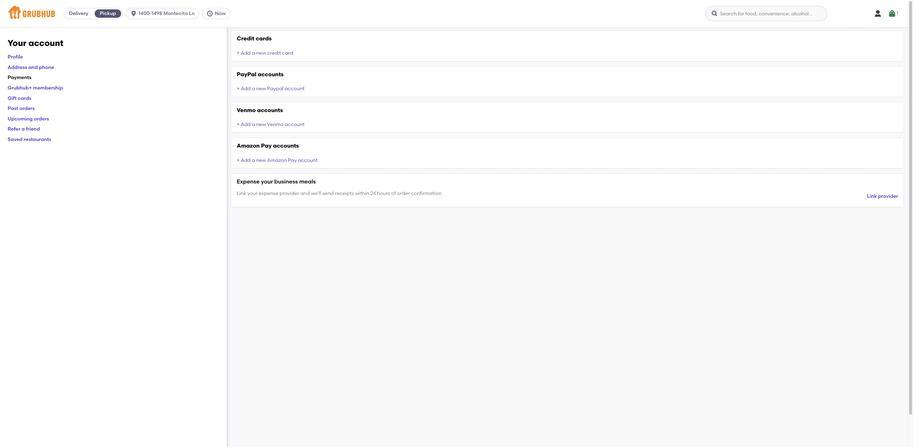Task type: describe. For each thing, give the bounding box(es) containing it.
1 horizontal spatial link
[[868, 193, 878, 199]]

accounts for paypal accounts
[[258, 71, 284, 78]]

your for link
[[248, 191, 258, 196]]

refer
[[8, 126, 20, 132]]

1
[[897, 10, 899, 16]]

grubhub+ membership link
[[8, 85, 63, 91]]

paypal
[[267, 86, 284, 92]]

past orders link
[[8, 106, 35, 112]]

phone
[[39, 64, 54, 70]]

+ add a new amazon pay account link
[[237, 157, 318, 163]]

add for venmo
[[241, 122, 251, 128]]

profile link
[[8, 54, 23, 60]]

pickup button
[[93, 8, 123, 19]]

grubhub+
[[8, 85, 32, 91]]

new for credit
[[256, 50, 266, 56]]

+ add a new paypal account link
[[237, 86, 305, 92]]

payments
[[8, 75, 31, 81]]

+ add a new amazon pay account
[[237, 157, 318, 163]]

0 vertical spatial venmo
[[237, 107, 256, 113]]

order
[[397, 191, 410, 196]]

cards for credit cards
[[256, 35, 272, 42]]

new for venmo
[[256, 122, 266, 128]]

credit cards
[[237, 35, 272, 42]]

account up 'meals'
[[298, 157, 318, 163]]

we'll
[[311, 191, 321, 196]]

membership
[[33, 85, 63, 91]]

a for paypal
[[252, 86, 255, 92]]

1 button
[[889, 7, 899, 20]]

upcoming orders
[[8, 116, 49, 122]]

saved
[[8, 137, 23, 143]]

+ add a new paypal account
[[237, 86, 305, 92]]

your for expense
[[261, 179, 273, 185]]

cards for gift cards
[[18, 95, 31, 101]]

your account
[[8, 38, 63, 48]]

gift cards link
[[8, 95, 31, 101]]

add for credit
[[241, 50, 251, 56]]

account up phone in the left of the page
[[28, 38, 63, 48]]

past orders
[[8, 106, 35, 112]]

gift
[[8, 95, 17, 101]]

receipts
[[335, 191, 354, 196]]

upcoming orders link
[[8, 116, 49, 122]]

a right refer
[[21, 126, 25, 132]]

main navigation navigation
[[0, 0, 909, 27]]

credit
[[237, 35, 255, 42]]

1 horizontal spatial provider
[[879, 193, 899, 199]]

amazon pay accounts
[[237, 143, 299, 149]]

venmo accounts
[[237, 107, 283, 113]]

friend
[[26, 126, 40, 132]]

now button
[[202, 8, 233, 19]]

svg image inside 1 button
[[889, 9, 897, 18]]

payments link
[[8, 75, 31, 81]]

0 horizontal spatial amazon
[[237, 143, 260, 149]]



Task type: vqa. For each thing, say whether or not it's contained in the screenshot.
Bowl
no



Task type: locate. For each thing, give the bounding box(es) containing it.
1 + from the top
[[237, 50, 240, 56]]

montecito
[[164, 10, 188, 16]]

your down expense
[[248, 191, 258, 196]]

new
[[256, 50, 266, 56], [256, 86, 266, 92], [256, 122, 266, 128], [256, 157, 266, 163]]

address and phone
[[8, 64, 54, 70]]

0 horizontal spatial link
[[237, 191, 246, 196]]

0 vertical spatial accounts
[[258, 71, 284, 78]]

a down "venmo accounts"
[[252, 122, 255, 128]]

0 horizontal spatial pay
[[261, 143, 272, 149]]

and
[[28, 64, 38, 70], [301, 191, 310, 196]]

saved restaurants link
[[8, 137, 51, 143]]

orders up upcoming orders link
[[19, 106, 35, 112]]

send
[[323, 191, 334, 196]]

a down amazon pay accounts
[[252, 157, 255, 163]]

1 vertical spatial orders
[[34, 116, 49, 122]]

add up expense
[[241, 157, 251, 163]]

1 vertical spatial your
[[248, 191, 258, 196]]

24
[[371, 191, 376, 196]]

add
[[241, 50, 251, 56], [241, 86, 251, 92], [241, 122, 251, 128], [241, 157, 251, 163]]

new left credit
[[256, 50, 266, 56]]

upcoming
[[8, 116, 33, 122]]

cards up past orders
[[18, 95, 31, 101]]

restaurants
[[24, 137, 51, 143]]

0 horizontal spatial provider
[[280, 191, 299, 196]]

address
[[8, 64, 27, 70]]

0 vertical spatial your
[[261, 179, 273, 185]]

account
[[28, 38, 63, 48], [285, 86, 305, 92], [285, 122, 305, 128], [298, 157, 318, 163]]

venmo
[[237, 107, 256, 113], [267, 122, 284, 128]]

3 new from the top
[[256, 122, 266, 128]]

venmo up + add a new venmo account link
[[237, 107, 256, 113]]

+ add a new venmo account
[[237, 122, 305, 128]]

delivery
[[69, 10, 88, 16]]

past
[[8, 106, 18, 112]]

business
[[275, 179, 298, 185]]

0 vertical spatial and
[[28, 64, 38, 70]]

pay up business
[[288, 157, 297, 163]]

1 horizontal spatial and
[[301, 191, 310, 196]]

1 new from the top
[[256, 50, 266, 56]]

meals
[[300, 179, 316, 185]]

1 vertical spatial and
[[301, 191, 310, 196]]

venmo down "venmo accounts"
[[267, 122, 284, 128]]

hours
[[377, 191, 390, 196]]

accounts for venmo accounts
[[257, 107, 283, 113]]

amazon
[[237, 143, 260, 149], [267, 157, 287, 163]]

ln
[[189, 10, 195, 16]]

1400-1498 montecito ln button
[[126, 8, 202, 19]]

paypal
[[237, 71, 257, 78]]

+ down paypal
[[237, 86, 240, 92]]

and left we'll
[[301, 191, 310, 196]]

2 vertical spatial accounts
[[273, 143, 299, 149]]

expense
[[237, 179, 260, 185]]

link
[[237, 191, 246, 196], [868, 193, 878, 199]]

new down amazon pay accounts
[[256, 157, 266, 163]]

now
[[215, 10, 226, 16]]

2 new from the top
[[256, 86, 266, 92]]

link provider button
[[868, 190, 899, 203]]

0 horizontal spatial and
[[28, 64, 38, 70]]

gift cards
[[8, 95, 31, 101]]

0 horizontal spatial your
[[248, 191, 258, 196]]

+ up expense
[[237, 157, 240, 163]]

cards up + add a new credit card
[[256, 35, 272, 42]]

svg image inside 1400-1498 montecito ln button
[[130, 10, 137, 17]]

provider
[[280, 191, 299, 196], [879, 193, 899, 199]]

add down paypal
[[241, 86, 251, 92]]

pay up + add a new amazon pay account
[[261, 143, 272, 149]]

0 vertical spatial cards
[[256, 35, 272, 42]]

0 horizontal spatial venmo
[[237, 107, 256, 113]]

pickup
[[100, 10, 116, 16]]

expense
[[259, 191, 279, 196]]

1 horizontal spatial amazon
[[267, 157, 287, 163]]

cards
[[256, 35, 272, 42], [18, 95, 31, 101]]

refer a friend link
[[8, 126, 40, 132]]

1 horizontal spatial venmo
[[267, 122, 284, 128]]

1 vertical spatial amazon
[[267, 157, 287, 163]]

+ for paypal accounts
[[237, 86, 240, 92]]

+
[[237, 50, 240, 56], [237, 86, 240, 92], [237, 122, 240, 128], [237, 157, 240, 163]]

Search for food, convenience, alcohol... search field
[[706, 6, 828, 21]]

2 add from the top
[[241, 86, 251, 92]]

profile
[[8, 54, 23, 60]]

refer a friend
[[8, 126, 40, 132]]

a
[[252, 50, 255, 56], [252, 86, 255, 92], [252, 122, 255, 128], [21, 126, 25, 132], [252, 157, 255, 163]]

a for amazon
[[252, 157, 255, 163]]

4 + from the top
[[237, 157, 240, 163]]

your
[[261, 179, 273, 185], [248, 191, 258, 196]]

+ add a new venmo account link
[[237, 122, 305, 128]]

account up amazon pay accounts
[[285, 122, 305, 128]]

1498
[[152, 10, 162, 16]]

a down paypal accounts
[[252, 86, 255, 92]]

1 vertical spatial accounts
[[257, 107, 283, 113]]

accounts
[[258, 71, 284, 78], [257, 107, 283, 113], [273, 143, 299, 149]]

confirmation.
[[411, 191, 443, 196]]

+ down "venmo accounts"
[[237, 122, 240, 128]]

accounts up + add a new paypal account link
[[258, 71, 284, 78]]

svg image
[[875, 9, 883, 18], [889, 9, 897, 18], [130, 10, 137, 17], [712, 10, 719, 17]]

pay
[[261, 143, 272, 149], [288, 157, 297, 163]]

svg image
[[207, 10, 214, 17]]

a for venmo
[[252, 122, 255, 128]]

link your expense provider and we'll send receipts within 24 hours of order confirmation. link provider
[[237, 191, 899, 199]]

+ add a new credit card link
[[237, 50, 294, 56]]

your
[[8, 38, 26, 48]]

+ down credit
[[237, 50, 240, 56]]

of
[[392, 191, 396, 196]]

credit
[[267, 50, 281, 56]]

3 + from the top
[[237, 122, 240, 128]]

orders for past orders
[[19, 106, 35, 112]]

saved restaurants
[[8, 137, 51, 143]]

1 vertical spatial venmo
[[267, 122, 284, 128]]

0 horizontal spatial cards
[[18, 95, 31, 101]]

your up expense
[[261, 179, 273, 185]]

card
[[282, 50, 294, 56]]

add down credit
[[241, 50, 251, 56]]

orders
[[19, 106, 35, 112], [34, 116, 49, 122]]

delivery button
[[64, 8, 93, 19]]

new for amazon
[[256, 157, 266, 163]]

a for credit
[[252, 50, 255, 56]]

new for paypal
[[256, 86, 266, 92]]

orders up friend
[[34, 116, 49, 122]]

within
[[355, 191, 370, 196]]

grubhub+ membership
[[8, 85, 63, 91]]

1400-1498 montecito ln
[[139, 10, 195, 16]]

a down credit cards
[[252, 50, 255, 56]]

+ for amazon pay accounts
[[237, 157, 240, 163]]

1 horizontal spatial cards
[[256, 35, 272, 42]]

add down "venmo accounts"
[[241, 122, 251, 128]]

orders for upcoming orders
[[34, 116, 49, 122]]

amazon down + add a new venmo account
[[237, 143, 260, 149]]

2 + from the top
[[237, 86, 240, 92]]

add for amazon
[[241, 157, 251, 163]]

add for paypal
[[241, 86, 251, 92]]

1 horizontal spatial pay
[[288, 157, 297, 163]]

paypal accounts
[[237, 71, 284, 78]]

accounts up + add a new amazon pay account link
[[273, 143, 299, 149]]

0 vertical spatial orders
[[19, 106, 35, 112]]

1 add from the top
[[241, 50, 251, 56]]

accounts up + add a new venmo account link
[[257, 107, 283, 113]]

0 vertical spatial amazon
[[237, 143, 260, 149]]

1 vertical spatial cards
[[18, 95, 31, 101]]

+ for credit cards
[[237, 50, 240, 56]]

and left phone in the left of the page
[[28, 64, 38, 70]]

3 add from the top
[[241, 122, 251, 128]]

4 add from the top
[[241, 157, 251, 163]]

new left paypal at top
[[256, 86, 266, 92]]

and inside link your expense provider and we'll send receipts within 24 hours of order confirmation. link provider
[[301, 191, 310, 196]]

amazon down amazon pay accounts
[[267, 157, 287, 163]]

expense your business meals
[[237, 179, 316, 185]]

1 horizontal spatial your
[[261, 179, 273, 185]]

your inside link your expense provider and we'll send receipts within 24 hours of order confirmation. link provider
[[248, 191, 258, 196]]

1400-
[[139, 10, 152, 16]]

address and phone link
[[8, 64, 54, 70]]

0 vertical spatial pay
[[261, 143, 272, 149]]

account right paypal at top
[[285, 86, 305, 92]]

4 new from the top
[[256, 157, 266, 163]]

1 vertical spatial pay
[[288, 157, 297, 163]]

new down "venmo accounts"
[[256, 122, 266, 128]]

+ add a new credit card
[[237, 50, 294, 56]]

+ for venmo accounts
[[237, 122, 240, 128]]



